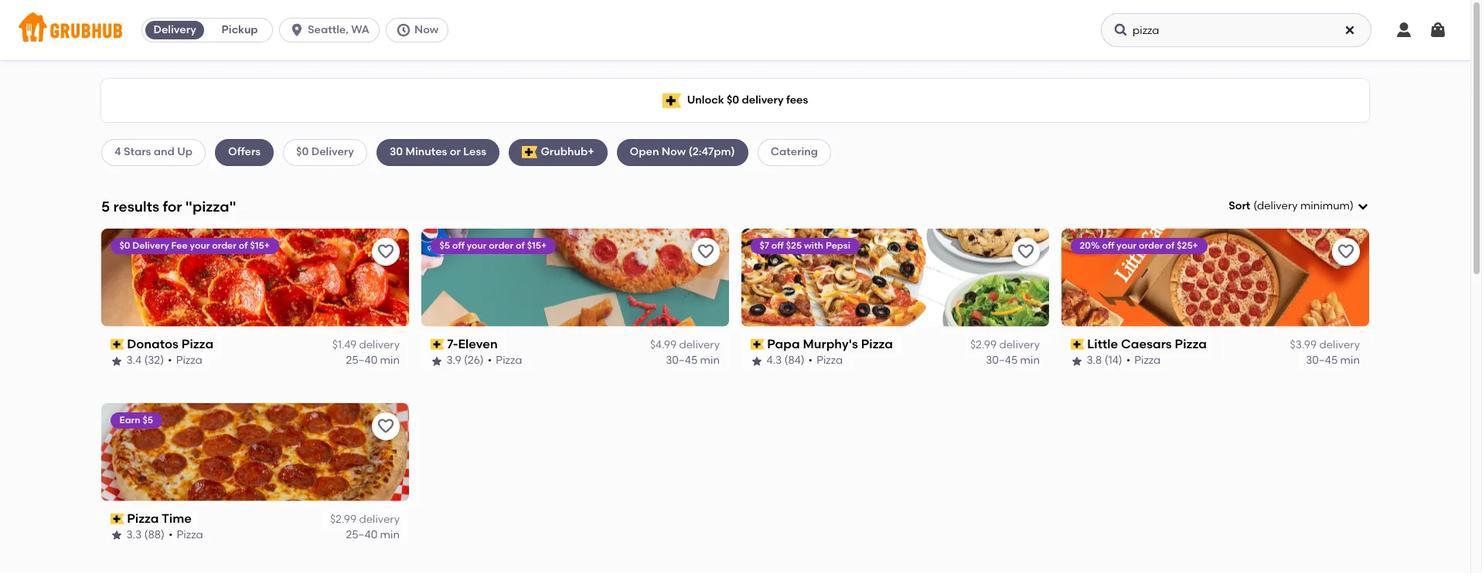 Task type: vqa. For each thing, say whether or not it's contained in the screenshot.
the right your
yes



Task type: locate. For each thing, give the bounding box(es) containing it.
1 horizontal spatial $15+
[[528, 240, 547, 251]]

0 horizontal spatial order
[[212, 240, 237, 251]]

1 vertical spatial 25–40
[[346, 529, 378, 542]]

1 horizontal spatial subscription pass image
[[431, 340, 444, 350]]

2 30–45 min from the left
[[986, 355, 1040, 368]]

grubhub plus flag logo image left the unlock
[[663, 93, 681, 108]]

delivery for papa murphy's pizza
[[1000, 339, 1040, 352]]

now inside now button
[[415, 23, 439, 36]]

star icon image left 3.4
[[111, 355, 123, 368]]

delivery left 30
[[311, 146, 354, 159]]

• right '(32)'
[[168, 355, 173, 368]]

30–45 for little caesars pizza
[[1306, 355, 1338, 368]]

0 horizontal spatial now
[[415, 23, 439, 36]]

pizza up 3.3 (88)
[[127, 512, 159, 526]]

delivery inside button
[[153, 23, 196, 36]]

subscription pass image left donatos at the bottom
[[111, 340, 124, 350]]

0 vertical spatial grubhub plus flag logo image
[[663, 93, 681, 108]]

1 vertical spatial $2.99
[[330, 514, 357, 527]]

subscription pass image left papa
[[751, 340, 765, 350]]

grubhub plus flag logo image for grubhub+
[[522, 147, 538, 159]]

pepsi
[[826, 240, 851, 251]]

2 off from the left
[[772, 240, 785, 251]]

2 subscription pass image from the left
[[751, 340, 765, 350]]

save this restaurant image
[[377, 243, 395, 261], [697, 243, 715, 261], [1337, 243, 1356, 261], [377, 417, 395, 436]]

• right (14) on the bottom
[[1127, 355, 1131, 368]]

$0 right the offers
[[296, 146, 309, 159]]

25–40 min
[[346, 355, 400, 368], [346, 529, 400, 542]]

(26)
[[464, 355, 484, 368]]

0 horizontal spatial off
[[453, 240, 465, 251]]

subscription pass image
[[431, 340, 444, 350], [1071, 340, 1085, 350], [111, 514, 124, 525]]

2 horizontal spatial 30–45 min
[[1306, 355, 1360, 368]]

2 horizontal spatial 30–45
[[1306, 355, 1338, 368]]

1 horizontal spatial $5
[[440, 240, 451, 251]]

30–45 min for little caesars pizza
[[1306, 355, 1360, 368]]

$25+
[[1178, 240, 1199, 251]]

little caesars pizza
[[1088, 337, 1208, 352]]

of for 7-
[[516, 240, 525, 251]]

star icon image for papa murphy's pizza
[[751, 355, 763, 368]]

grubhub plus flag logo image for unlock $0 delivery fees
[[663, 93, 681, 108]]

subscription pass image for 7-eleven
[[431, 340, 444, 350]]

1 horizontal spatial of
[[516, 240, 525, 251]]

grubhub plus flag logo image
[[663, 93, 681, 108], [522, 147, 538, 159]]

• pizza
[[168, 355, 203, 368], [488, 355, 523, 368], [809, 355, 844, 368], [1127, 355, 1162, 368], [169, 529, 204, 542]]

fee
[[172, 240, 188, 251]]

$0 delivery fee your order of $15+
[[120, 240, 270, 251]]

$0
[[727, 93, 739, 107], [296, 146, 309, 159], [120, 240, 131, 251]]

1 horizontal spatial 30–45 min
[[986, 355, 1040, 368]]

1 vertical spatial delivery
[[311, 146, 354, 159]]

1 order from the left
[[212, 240, 237, 251]]

0 vertical spatial 25–40
[[346, 355, 378, 368]]

3.9 (26)
[[447, 355, 484, 368]]

pizza
[[182, 337, 214, 352], [862, 337, 894, 352], [1176, 337, 1208, 352], [176, 355, 203, 368], [496, 355, 523, 368], [817, 355, 844, 368], [1135, 355, 1162, 368], [127, 512, 159, 526], [177, 529, 204, 542]]

• right (88)
[[169, 529, 173, 542]]

3.4
[[127, 355, 142, 368]]

0 vertical spatial $5
[[440, 240, 451, 251]]

star icon image left 3.9
[[431, 355, 443, 368]]

off
[[453, 240, 465, 251], [772, 240, 785, 251], [1103, 240, 1115, 251]]

0 vertical spatial $2.99 delivery
[[971, 339, 1040, 352]]

star icon image for little caesars pizza
[[1071, 355, 1084, 368]]

$0 right the unlock
[[727, 93, 739, 107]]

1 horizontal spatial $2.99 delivery
[[971, 339, 1040, 352]]

• for time
[[169, 529, 173, 542]]

pizza time logo image
[[101, 403, 409, 502]]

seattle,
[[308, 23, 349, 36]]

0 vertical spatial now
[[415, 23, 439, 36]]

0 horizontal spatial 30–45
[[666, 355, 698, 368]]

5
[[101, 198, 110, 215]]

$2.99 delivery for pizza time
[[330, 514, 400, 527]]

order
[[212, 240, 237, 251], [489, 240, 514, 251], [1140, 240, 1164, 251]]

• pizza down time
[[169, 529, 204, 542]]

star icon image left 3.3
[[111, 530, 123, 542]]

"pizza"
[[186, 198, 236, 215]]

pizza time
[[127, 512, 192, 526]]

• pizza right (26)
[[488, 355, 523, 368]]

save this restaurant button for pizza time
[[372, 413, 400, 441]]

0 horizontal spatial subscription pass image
[[111, 340, 124, 350]]

3 off from the left
[[1103, 240, 1115, 251]]

min for 7-eleven
[[700, 355, 720, 368]]

now right wa
[[415, 23, 439, 36]]

grubhub plus flag logo image left the grubhub+ at top
[[522, 147, 538, 159]]

2 of from the left
[[516, 240, 525, 251]]

•
[[168, 355, 173, 368], [488, 355, 493, 368], [809, 355, 813, 368], [1127, 355, 1131, 368], [169, 529, 173, 542]]

(
[[1254, 200, 1258, 213]]

donatos pizza logo image
[[101, 229, 409, 327]]

svg image
[[1395, 21, 1414, 39], [1429, 21, 1448, 39], [289, 22, 305, 38], [1114, 22, 1129, 38], [1357, 200, 1370, 213]]

and
[[154, 146, 175, 159]]

3 your from the left
[[1117, 240, 1137, 251]]

now right open
[[662, 146, 686, 159]]

pizza right (26)
[[496, 355, 523, 368]]

0 horizontal spatial 30–45 min
[[666, 355, 720, 368]]

star icon image left 4.3
[[751, 355, 763, 368]]

delivery for 7-eleven
[[679, 339, 720, 352]]

1 horizontal spatial grubhub plus flag logo image
[[663, 93, 681, 108]]

$2.99 delivery
[[971, 339, 1040, 352], [330, 514, 400, 527]]

up
[[177, 146, 193, 159]]

1 of from the left
[[239, 240, 248, 251]]

pizza right the caesars
[[1176, 337, 1208, 352]]

(14)
[[1105, 355, 1123, 368]]

1 25–40 from the top
[[346, 355, 378, 368]]

30 minutes or less
[[390, 146, 487, 159]]

1 30–45 min from the left
[[666, 355, 720, 368]]

30–45 min for 7-eleven
[[666, 355, 720, 368]]

save this restaurant image for 7-eleven
[[697, 243, 715, 261]]

30
[[390, 146, 403, 159]]

3 30–45 min from the left
[[1306, 355, 1360, 368]]

1 off from the left
[[453, 240, 465, 251]]

2 horizontal spatial of
[[1166, 240, 1175, 251]]

30–45 for 7-eleven
[[666, 355, 698, 368]]

30–45 for papa murphy's pizza
[[986, 355, 1018, 368]]

save this restaurant button
[[372, 238, 400, 266], [692, 238, 720, 266], [1012, 238, 1040, 266], [1333, 238, 1360, 266], [372, 413, 400, 441]]

(2:47pm)
[[689, 146, 735, 159]]

$2.99
[[971, 339, 997, 352], [330, 514, 357, 527]]

3 order from the left
[[1140, 240, 1164, 251]]

donatos
[[127, 337, 179, 352]]

0 horizontal spatial $2.99
[[330, 514, 357, 527]]

0 horizontal spatial your
[[190, 240, 210, 251]]

delivery
[[742, 93, 784, 107], [1258, 200, 1298, 213], [359, 339, 400, 352], [679, 339, 720, 352], [1000, 339, 1040, 352], [1320, 339, 1360, 352], [359, 514, 400, 527]]

your for 7-
[[467, 240, 487, 251]]

min for little caesars pizza
[[1341, 355, 1360, 368]]

1 horizontal spatial 30–45
[[986, 355, 1018, 368]]

2 vertical spatial delivery
[[133, 240, 169, 251]]

1 vertical spatial now
[[662, 146, 686, 159]]

(84)
[[785, 355, 805, 368]]

subscription pass image left 7-
[[431, 340, 444, 350]]

seattle, wa
[[308, 23, 370, 36]]

less
[[463, 146, 487, 159]]

30–45 min for papa murphy's pizza
[[986, 355, 1040, 368]]

delivery
[[153, 23, 196, 36], [311, 146, 354, 159], [133, 240, 169, 251]]

1 horizontal spatial off
[[772, 240, 785, 251]]

2 your from the left
[[467, 240, 487, 251]]

pickup
[[222, 23, 258, 36]]

0 horizontal spatial $2.99 delivery
[[330, 514, 400, 527]]

• pizza for murphy's
[[809, 355, 844, 368]]

subscription pass image left pizza time
[[111, 514, 124, 525]]

1 horizontal spatial $0
[[296, 146, 309, 159]]

1 horizontal spatial subscription pass image
[[751, 340, 765, 350]]

1 30–45 from the left
[[666, 355, 698, 368]]

for
[[163, 198, 182, 215]]

seattle, wa button
[[279, 18, 386, 43]]

1 vertical spatial grubhub plus flag logo image
[[522, 147, 538, 159]]

1 horizontal spatial $2.99
[[971, 339, 997, 352]]

• right (84)
[[809, 355, 813, 368]]

1 vertical spatial $0
[[296, 146, 309, 159]]

2 vertical spatial $0
[[120, 240, 131, 251]]

0 vertical spatial delivery
[[153, 23, 196, 36]]

subscription pass image left little
[[1071, 340, 1085, 350]]

3.3 (88)
[[127, 529, 165, 542]]

• pizza down the caesars
[[1127, 355, 1162, 368]]

3 30–45 from the left
[[1306, 355, 1338, 368]]

caesars
[[1122, 337, 1173, 352]]

$5
[[440, 240, 451, 251], [143, 415, 153, 426]]

1 vertical spatial $2.99 delivery
[[330, 514, 400, 527]]

3.3
[[127, 529, 142, 542]]

2 30–45 from the left
[[986, 355, 1018, 368]]

time
[[162, 512, 192, 526]]

0 horizontal spatial $5
[[143, 415, 153, 426]]

1 vertical spatial 25–40 min
[[346, 529, 400, 542]]

0 horizontal spatial subscription pass image
[[111, 514, 124, 525]]

$15+
[[251, 240, 270, 251], [528, 240, 547, 251]]

$0 for $0 delivery
[[296, 146, 309, 159]]

delivery left pickup
[[153, 23, 196, 36]]

0 horizontal spatial $15+
[[251, 240, 270, 251]]

3 of from the left
[[1166, 240, 1175, 251]]

save this restaurant image for donatos pizza
[[377, 243, 395, 261]]

• pizza down papa murphy's pizza
[[809, 355, 844, 368]]

2 horizontal spatial off
[[1103, 240, 1115, 251]]

star icon image for pizza time
[[111, 530, 123, 542]]

0 horizontal spatial svg image
[[396, 22, 411, 38]]

now
[[415, 23, 439, 36], [662, 146, 686, 159]]

2 horizontal spatial your
[[1117, 240, 1137, 251]]

0 horizontal spatial $0
[[120, 240, 131, 251]]

little caesars pizza logo image
[[1062, 229, 1370, 327]]

sort
[[1229, 200, 1251, 213]]

25–40 for pizza time
[[346, 529, 378, 542]]

delivery left fee
[[133, 240, 169, 251]]

open
[[630, 146, 659, 159]]

3.8 (14)
[[1087, 355, 1123, 368]]

None field
[[1229, 199, 1370, 214]]

delivery for $0 delivery fee your order of $15+
[[133, 240, 169, 251]]

0 vertical spatial $2.99
[[971, 339, 997, 352]]

svg image inside now button
[[396, 22, 411, 38]]

save this restaurant image
[[1017, 243, 1036, 261]]

subscription pass image for donatos pizza
[[111, 340, 124, 350]]

0 vertical spatial 25–40 min
[[346, 355, 400, 368]]

open now (2:47pm)
[[630, 146, 735, 159]]

unlock
[[687, 93, 724, 107]]

• pizza down the "donatos pizza"
[[168, 355, 203, 368]]

$0 down results
[[120, 240, 131, 251]]

4 stars and up
[[114, 146, 193, 159]]

5 results for "pizza"
[[101, 198, 236, 215]]

$2.99 for papa murphy's pizza
[[971, 339, 997, 352]]

2 order from the left
[[489, 240, 514, 251]]

2 25–40 from the top
[[346, 529, 378, 542]]

save this restaurant button for 7-eleven
[[692, 238, 720, 266]]

subscription pass image
[[111, 340, 124, 350], [751, 340, 765, 350]]

1 25–40 min from the top
[[346, 355, 400, 368]]

7-eleven logo image
[[422, 229, 729, 327]]

pizza down time
[[177, 529, 204, 542]]

off for 7-
[[453, 240, 465, 251]]

30–45 min
[[666, 355, 720, 368], [986, 355, 1040, 368], [1306, 355, 1360, 368]]

delivery for donatos pizza
[[359, 339, 400, 352]]

2 horizontal spatial order
[[1140, 240, 1164, 251]]

star icon image
[[111, 355, 123, 368], [431, 355, 443, 368], [751, 355, 763, 368], [1071, 355, 1084, 368], [111, 530, 123, 542]]

• for caesars
[[1127, 355, 1131, 368]]

star icon image left the 3.8
[[1071, 355, 1084, 368]]

2 horizontal spatial subscription pass image
[[1071, 340, 1085, 350]]

1 horizontal spatial order
[[489, 240, 514, 251]]

$2.99 delivery for papa murphy's pizza
[[971, 339, 1040, 352]]

papa murphy's pizza logo image
[[742, 229, 1049, 327]]

catering
[[771, 146, 818, 159]]

0 horizontal spatial of
[[239, 240, 248, 251]]

earn $5
[[120, 415, 153, 426]]

• pizza for time
[[169, 529, 204, 542]]

0 horizontal spatial grubhub plus flag logo image
[[522, 147, 538, 159]]

25–40
[[346, 355, 378, 368], [346, 529, 378, 542]]

• right (26)
[[488, 355, 493, 368]]

1 horizontal spatial your
[[467, 240, 487, 251]]

$0 for $0 delivery fee your order of $15+
[[120, 240, 131, 251]]

of
[[239, 240, 248, 251], [516, 240, 525, 251], [1166, 240, 1175, 251]]

1 subscription pass image from the left
[[111, 340, 124, 350]]

svg image
[[396, 22, 411, 38], [1344, 24, 1357, 36]]

2 25–40 min from the top
[[346, 529, 400, 542]]

your
[[190, 240, 210, 251], [467, 240, 487, 251], [1117, 240, 1137, 251]]

0 vertical spatial $0
[[727, 93, 739, 107]]



Task type: describe. For each thing, give the bounding box(es) containing it.
now button
[[386, 18, 455, 43]]

eleven
[[459, 337, 498, 352]]

$2.99 for pizza time
[[330, 514, 357, 527]]

4.3
[[767, 355, 782, 368]]

)
[[1350, 200, 1354, 213]]

save this restaurant button for little caesars pizza
[[1333, 238, 1360, 266]]

min for donatos pizza
[[380, 355, 400, 368]]

25–40 min for pizza time
[[346, 529, 400, 542]]

off for little
[[1103, 240, 1115, 251]]

delivery button
[[142, 18, 207, 43]]

donatos pizza
[[127, 337, 214, 352]]

papa
[[768, 337, 801, 352]]

delivery for $0 delivery
[[311, 146, 354, 159]]

pizza down papa murphy's pizza
[[817, 355, 844, 368]]

minimum
[[1301, 200, 1350, 213]]

results
[[113, 198, 159, 215]]

25–40 for donatos pizza
[[346, 355, 378, 368]]

save this restaurant image for little caesars pizza
[[1337, 243, 1356, 261]]

Search for food, convenience, alcohol... search field
[[1101, 13, 1372, 47]]

earn
[[120, 415, 141, 426]]

none field containing sort
[[1229, 199, 1370, 214]]

1 $15+ from the left
[[251, 240, 270, 251]]

(88)
[[145, 529, 165, 542]]

3.8
[[1087, 355, 1103, 368]]

$3.99 delivery
[[1290, 339, 1360, 352]]

1 horizontal spatial svg image
[[1344, 24, 1357, 36]]

svg image inside seattle, wa button
[[289, 22, 305, 38]]

your for little
[[1117, 240, 1137, 251]]

4
[[114, 146, 121, 159]]

$4.99 delivery
[[650, 339, 720, 352]]

20%
[[1080, 240, 1101, 251]]

$7
[[760, 240, 770, 251]]

save this restaurant button for donatos pizza
[[372, 238, 400, 266]]

delivery inside field
[[1258, 200, 1298, 213]]

with
[[805, 240, 824, 251]]

star icon image for 7-eleven
[[431, 355, 443, 368]]

• pizza for caesars
[[1127, 355, 1162, 368]]

order for little
[[1140, 240, 1164, 251]]

(32)
[[145, 355, 164, 368]]

or
[[450, 146, 461, 159]]

of for little
[[1166, 240, 1175, 251]]

• for murphy's
[[809, 355, 813, 368]]

pizza right donatos at the bottom
[[182, 337, 214, 352]]

little
[[1088, 337, 1119, 352]]

murphy's
[[804, 337, 859, 352]]

order for 7-
[[489, 240, 514, 251]]

$5 off your order of $15+
[[440, 240, 547, 251]]

20% off your order of $25+
[[1080, 240, 1199, 251]]

$25
[[787, 240, 802, 251]]

2 horizontal spatial $0
[[727, 93, 739, 107]]

grubhub+
[[541, 146, 594, 159]]

min for papa murphy's pizza
[[1021, 355, 1040, 368]]

$4.99
[[650, 339, 677, 352]]

25–40 min for donatos pizza
[[346, 355, 400, 368]]

pizza down little caesars pizza
[[1135, 355, 1162, 368]]

4.3 (84)
[[767, 355, 805, 368]]

minutes
[[406, 146, 447, 159]]

star icon image for donatos pizza
[[111, 355, 123, 368]]

$0 delivery
[[296, 146, 354, 159]]

save this restaurant button for papa murphy's pizza
[[1012, 238, 1040, 266]]

pizza right murphy's
[[862, 337, 894, 352]]

$7 off $25 with pepsi
[[760, 240, 851, 251]]

off for papa
[[772, 240, 785, 251]]

subscription pass image for little caesars pizza
[[1071, 340, 1085, 350]]

delivery for little caesars pizza
[[1320, 339, 1360, 352]]

7-eleven
[[448, 337, 498, 352]]

stars
[[124, 146, 151, 159]]

$1.49 delivery
[[332, 339, 400, 352]]

subscription pass image for papa murphy's pizza
[[751, 340, 765, 350]]

3.4 (32)
[[127, 355, 164, 368]]

• pizza for eleven
[[488, 355, 523, 368]]

1 vertical spatial $5
[[143, 415, 153, 426]]

subscription pass image for pizza time
[[111, 514, 124, 525]]

sort ( delivery minimum )
[[1229, 200, 1354, 213]]

1 horizontal spatial now
[[662, 146, 686, 159]]

save this restaurant image for pizza time
[[377, 417, 395, 436]]

delivery for pizza time
[[359, 514, 400, 527]]

• for pizza
[[168, 355, 173, 368]]

2 $15+ from the left
[[528, 240, 547, 251]]

$3.99
[[1290, 339, 1317, 352]]

min for pizza time
[[380, 529, 400, 542]]

3.9
[[447, 355, 462, 368]]

pickup button
[[207, 18, 272, 43]]

offers
[[228, 146, 261, 159]]

$1.49
[[332, 339, 357, 352]]

pizza down the "donatos pizza"
[[176, 355, 203, 368]]

wa
[[351, 23, 370, 36]]

1 your from the left
[[190, 240, 210, 251]]

• for eleven
[[488, 355, 493, 368]]

unlock $0 delivery fees
[[687, 93, 808, 107]]

main navigation navigation
[[0, 0, 1471, 60]]

papa murphy's pizza
[[768, 337, 894, 352]]

fees
[[786, 93, 808, 107]]

svg image inside field
[[1357, 200, 1370, 213]]

• pizza for pizza
[[168, 355, 203, 368]]

7-
[[448, 337, 459, 352]]



